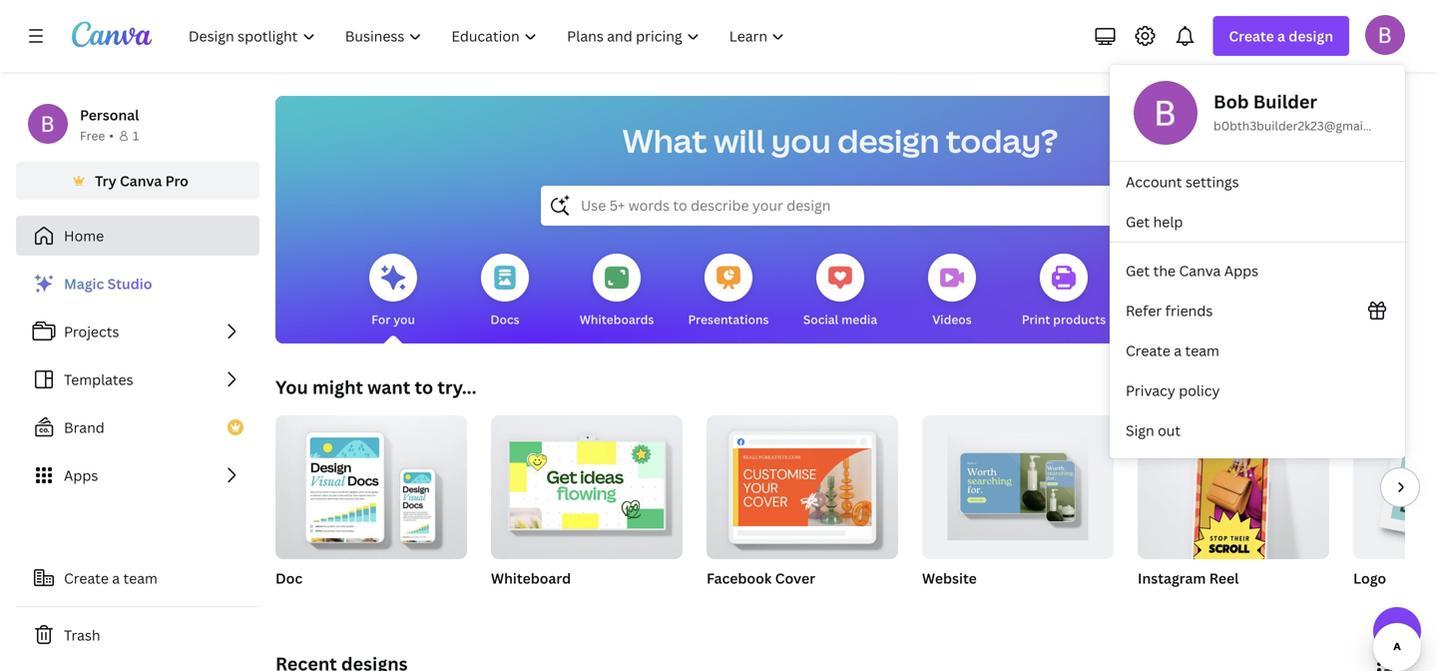 Task type: locate. For each thing, give the bounding box(es) containing it.
create a team
[[1126, 341, 1220, 360], [64, 569, 158, 588]]

you might want to try...
[[276, 375, 477, 399]]

b0bth3builder2k23@gmail.com
[[1214, 117, 1396, 134]]

create up bob
[[1230, 26, 1275, 45]]

create a team up the trash link at bottom left
[[64, 569, 158, 588]]

group for doc
[[276, 407, 467, 559]]

will
[[714, 119, 765, 162]]

1 get from the top
[[1126, 212, 1151, 231]]

team
[[1186, 341, 1220, 360], [123, 569, 158, 588]]

team up policy
[[1186, 341, 1220, 360]]

magic studio
[[64, 274, 152, 293]]

0 vertical spatial you
[[772, 119, 831, 162]]

1 vertical spatial canva
[[1180, 261, 1222, 280]]

account settings link
[[1110, 162, 1406, 202]]

1 horizontal spatial team
[[1186, 341, 1220, 360]]

pro
[[165, 171, 189, 190]]

home
[[64, 226, 104, 245]]

1 horizontal spatial canva
[[1180, 261, 1222, 280]]

canva right the the
[[1180, 261, 1222, 280]]

out
[[1159, 421, 1181, 440]]

get for get help
[[1126, 212, 1151, 231]]

apps
[[1225, 261, 1259, 280], [64, 466, 98, 485]]

a inside list
[[1175, 341, 1182, 360]]

create inside create a design dropdown button
[[1230, 26, 1275, 45]]

you right for
[[394, 311, 415, 328]]

team up the trash link at bottom left
[[123, 569, 158, 588]]

whiteboards button
[[580, 240, 654, 344]]

design inside dropdown button
[[1290, 26, 1334, 45]]

0 vertical spatial team
[[1186, 341, 1220, 360]]

500
[[1354, 595, 1378, 611], [1390, 595, 1413, 611]]

magic studio link
[[16, 264, 260, 304]]

a
[[1278, 26, 1286, 45], [1175, 341, 1182, 360], [112, 569, 120, 588]]

logo group
[[1354, 415, 1438, 613]]

facebook
[[707, 569, 772, 588]]

500 right ×
[[1390, 595, 1413, 611]]

canva
[[120, 171, 162, 190], [1180, 261, 1222, 280]]

1 vertical spatial design
[[838, 119, 940, 162]]

list containing magic studio
[[16, 264, 260, 495]]

0 horizontal spatial create
[[64, 569, 109, 588]]

0 horizontal spatial 500
[[1354, 595, 1378, 611]]

1 500 from the left
[[1354, 595, 1378, 611]]

canva inside list
[[1180, 261, 1222, 280]]

0 vertical spatial get
[[1126, 212, 1151, 231]]

1 horizontal spatial a
[[1175, 341, 1182, 360]]

create down refer
[[1126, 341, 1171, 360]]

Search search field
[[581, 187, 1100, 225]]

privacy policy
[[1126, 381, 1221, 400]]

get the canva apps link
[[1110, 251, 1406, 291]]

logo 500 × 500 px
[[1354, 569, 1430, 611]]

instagram reel group
[[1138, 415, 1330, 613]]

get
[[1126, 212, 1151, 231], [1126, 261, 1151, 280]]

2 vertical spatial a
[[112, 569, 120, 588]]

whiteboard
[[491, 569, 571, 588]]

bob builder menu
[[1110, 65, 1406, 458]]

bob
[[1214, 89, 1250, 114]]

1 horizontal spatial apps
[[1225, 261, 1259, 280]]

create inside list
[[1126, 341, 1171, 360]]

0 horizontal spatial canva
[[120, 171, 162, 190]]

2 horizontal spatial create
[[1230, 26, 1275, 45]]

try...
[[438, 375, 477, 399]]

free
[[80, 127, 105, 144]]

for you
[[372, 311, 415, 328]]

500 left ×
[[1354, 595, 1378, 611]]

create up trash
[[64, 569, 109, 588]]

0 vertical spatial design
[[1290, 26, 1334, 45]]

get left the the
[[1126, 261, 1151, 280]]

group for instagram reel
[[1138, 415, 1330, 571]]

0 vertical spatial create
[[1230, 26, 1275, 45]]

canva inside button
[[120, 171, 162, 190]]

create a team button
[[1110, 331, 1406, 370], [16, 558, 260, 598]]

free •
[[80, 127, 114, 144]]

1 vertical spatial you
[[394, 311, 415, 328]]

account
[[1126, 172, 1183, 191]]

1 horizontal spatial create a team button
[[1110, 331, 1406, 370]]

0 vertical spatial apps
[[1225, 261, 1259, 280]]

0 vertical spatial canva
[[120, 171, 162, 190]]

1 horizontal spatial create a team
[[1126, 341, 1220, 360]]

apps down brand
[[64, 466, 98, 485]]

1 vertical spatial create a team
[[64, 569, 158, 588]]

studio
[[107, 274, 152, 293]]

0 horizontal spatial apps
[[64, 466, 98, 485]]

you
[[772, 119, 831, 162], [394, 311, 415, 328]]

help
[[1154, 212, 1184, 231]]

videos
[[933, 311, 972, 328]]

1 horizontal spatial you
[[772, 119, 831, 162]]

1 vertical spatial get
[[1126, 261, 1151, 280]]

1
[[133, 127, 139, 144]]

get help button
[[1110, 202, 1406, 242]]

create a team button up the trash link at bottom left
[[16, 558, 260, 598]]

sign
[[1126, 421, 1155, 440]]

×
[[1381, 595, 1387, 611]]

brand
[[64, 418, 105, 437]]

group
[[276, 407, 467, 559], [491, 407, 683, 559], [707, 407, 899, 559], [923, 407, 1114, 559], [1138, 415, 1330, 571], [1354, 415, 1438, 559]]

list for the trash link at bottom left
[[16, 264, 260, 495]]

0 horizontal spatial design
[[838, 119, 940, 162]]

templates
[[64, 370, 133, 389]]

website
[[923, 569, 977, 588]]

get inside button
[[1126, 212, 1151, 231]]

trash link
[[16, 615, 260, 655]]

doc group
[[276, 407, 467, 613]]

list containing get the canva apps
[[1110, 251, 1406, 450]]

refer friends
[[1126, 301, 1214, 320]]

None search field
[[541, 186, 1140, 226]]

1 vertical spatial apps
[[64, 466, 98, 485]]

1 vertical spatial create
[[1126, 341, 1171, 360]]

1 horizontal spatial 500
[[1390, 595, 1413, 611]]

design
[[1290, 26, 1334, 45], [838, 119, 940, 162]]

2 vertical spatial create
[[64, 569, 109, 588]]

1 vertical spatial a
[[1175, 341, 1182, 360]]

a up builder
[[1278, 26, 1286, 45]]

0 vertical spatial create a team
[[1126, 341, 1220, 360]]

2 get from the top
[[1126, 261, 1151, 280]]

2 horizontal spatial a
[[1278, 26, 1286, 45]]

1 horizontal spatial design
[[1290, 26, 1334, 45]]

0 horizontal spatial create a team button
[[16, 558, 260, 598]]

1 vertical spatial create a team button
[[16, 558, 260, 598]]

list containing account settings
[[1110, 162, 1406, 242]]

0 vertical spatial create a team button
[[1110, 331, 1406, 370]]

apps inside bob builder menu
[[1225, 261, 1259, 280]]

create
[[1230, 26, 1275, 45], [1126, 341, 1171, 360], [64, 569, 109, 588]]

sign out button
[[1110, 410, 1406, 450]]

a down websites
[[1175, 341, 1182, 360]]

500 × 500 px button
[[1354, 593, 1438, 613]]

trash
[[64, 626, 100, 645]]

canva right try
[[120, 171, 162, 190]]

today?
[[947, 119, 1059, 162]]

design up search search field
[[838, 119, 940, 162]]

get left help
[[1126, 212, 1151, 231]]

create a team button up policy
[[1110, 331, 1406, 370]]

privacy
[[1126, 381, 1176, 400]]

products
[[1054, 311, 1107, 328]]

design up builder
[[1290, 26, 1334, 45]]

you right will
[[772, 119, 831, 162]]

a inside dropdown button
[[1278, 26, 1286, 45]]

0 horizontal spatial you
[[394, 311, 415, 328]]

group for whiteboard
[[491, 407, 683, 559]]

try
[[95, 171, 116, 190]]

a up the trash link at bottom left
[[112, 569, 120, 588]]

apps up refer friends link
[[1225, 261, 1259, 280]]

list
[[1110, 162, 1406, 242], [1110, 251, 1406, 450], [16, 264, 260, 495]]

top level navigation element
[[176, 16, 802, 56]]

1 vertical spatial team
[[123, 569, 158, 588]]

1 horizontal spatial create
[[1126, 341, 1171, 360]]

team inside list
[[1186, 341, 1220, 360]]

create a team down websites
[[1126, 341, 1220, 360]]

0 vertical spatial a
[[1278, 26, 1286, 45]]

whiteboards
[[580, 311, 654, 328]]

create a team inside list
[[1126, 341, 1220, 360]]



Task type: vqa. For each thing, say whether or not it's contained in the screenshot.
the a inside the Create a team button
no



Task type: describe. For each thing, give the bounding box(es) containing it.
settings
[[1186, 172, 1240, 191]]

projects
[[64, 322, 119, 341]]

0 horizontal spatial a
[[112, 569, 120, 588]]

social
[[804, 311, 839, 328]]

the
[[1154, 261, 1176, 280]]

you
[[276, 375, 308, 399]]

print
[[1022, 311, 1051, 328]]

home link
[[16, 216, 260, 256]]

templates link
[[16, 359, 260, 399]]

apps link
[[16, 455, 260, 495]]

docs
[[491, 311, 520, 328]]

social media
[[804, 311, 878, 328]]

try canva pro button
[[16, 162, 260, 200]]

get help
[[1126, 212, 1184, 231]]

websites button
[[1150, 240, 1203, 344]]

friends
[[1166, 301, 1214, 320]]

what
[[623, 119, 708, 162]]

want
[[368, 375, 411, 399]]

group for facebook cover
[[707, 407, 899, 559]]

projects link
[[16, 312, 260, 352]]

videos button
[[929, 240, 977, 344]]

create a design
[[1230, 26, 1334, 45]]

presentations
[[689, 311, 769, 328]]

a for create a design dropdown button
[[1278, 26, 1286, 45]]

doc
[[276, 569, 303, 588]]

facebook cover
[[707, 569, 816, 588]]

for you button
[[369, 240, 417, 344]]

0 horizontal spatial team
[[123, 569, 158, 588]]

facebook cover group
[[707, 407, 899, 613]]

? button
[[1374, 607, 1422, 655]]

get for get the canva apps
[[1126, 261, 1151, 280]]

policy
[[1180, 381, 1221, 400]]

print products
[[1022, 311, 1107, 328]]

print products button
[[1022, 240, 1107, 344]]

website group
[[923, 407, 1114, 613]]

px
[[1416, 595, 1430, 611]]

brand link
[[16, 407, 260, 447]]

refer
[[1126, 301, 1163, 320]]

create for the topmost create a team 'button'
[[1126, 341, 1171, 360]]

privacy policy link
[[1110, 370, 1406, 410]]

builder
[[1254, 89, 1318, 114]]

a for the topmost create a team 'button'
[[1175, 341, 1182, 360]]

create for create a design dropdown button
[[1230, 26, 1275, 45]]

try canva pro
[[95, 171, 189, 190]]

docs button
[[481, 240, 529, 344]]

whiteboard group
[[491, 407, 683, 613]]

cover
[[776, 569, 816, 588]]

for
[[372, 311, 391, 328]]

presentations button
[[689, 240, 769, 344]]

bob builder b0bth3builder2k23@gmail.com
[[1214, 89, 1396, 134]]

bob builder image
[[1366, 15, 1406, 55]]

refer friends link
[[1110, 291, 1406, 331]]

personal
[[80, 105, 139, 124]]

what will you design today?
[[623, 119, 1059, 162]]

social media button
[[804, 240, 878, 344]]

logo
[[1354, 569, 1387, 588]]

get the canva apps
[[1126, 261, 1259, 280]]

2 500 from the left
[[1390, 595, 1413, 611]]

might
[[313, 375, 363, 399]]

magic
[[64, 274, 104, 293]]

to
[[415, 375, 434, 399]]

0 horizontal spatial create a team
[[64, 569, 158, 588]]

instagram
[[1138, 569, 1207, 588]]

group for website
[[923, 407, 1114, 559]]

websites
[[1150, 311, 1203, 328]]

list for privacy policy link
[[1110, 162, 1406, 242]]

instagram reel
[[1138, 569, 1240, 588]]

create a design button
[[1214, 16, 1350, 56]]

account settings
[[1126, 172, 1240, 191]]

media
[[842, 311, 878, 328]]

sign out
[[1126, 421, 1181, 440]]

you inside button
[[394, 311, 415, 328]]

reel
[[1210, 569, 1240, 588]]

•
[[109, 127, 114, 144]]

?
[[1393, 617, 1403, 645]]



